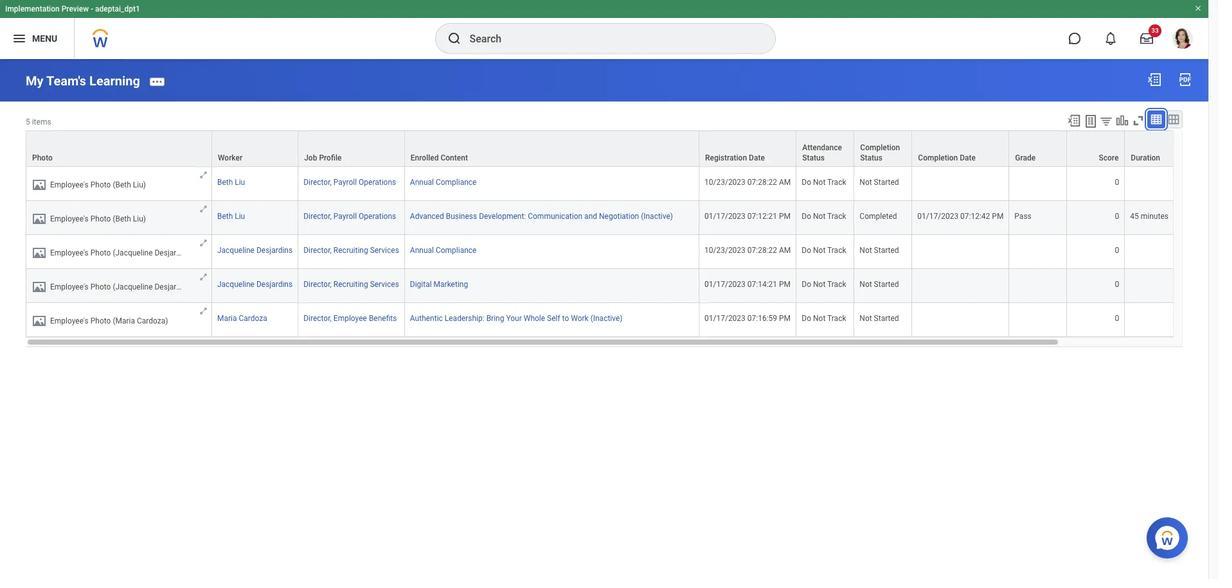 Task type: locate. For each thing, give the bounding box(es) containing it.
3 not started from the top
[[860, 280, 899, 289]]

(beth for annual compliance
[[113, 180, 131, 189]]

annual compliance up digital marketing "link"
[[410, 246, 477, 255]]

10/23/2023 down 'registration'
[[705, 178, 746, 187]]

completion right completion status 'popup button'
[[918, 154, 958, 163]]

your
[[506, 314, 522, 323]]

pm right 07:16:59
[[779, 314, 791, 323]]

duration button
[[1125, 131, 1182, 166]]

2 employee's photo (beth liu) from the top
[[50, 215, 146, 224]]

employee's photo (beth liu) for annual compliance
[[50, 180, 146, 189]]

completion for date
[[918, 154, 958, 163]]

0 vertical spatial liu
[[235, 178, 245, 187]]

inbox large image
[[1140, 32, 1153, 45]]

1 vertical spatial (beth
[[113, 215, 131, 224]]

director, payroll operations for advanced
[[304, 212, 396, 221]]

1 10/23/2023 from the top
[[705, 178, 746, 187]]

director, payroll operations
[[304, 178, 396, 187], [304, 212, 396, 221]]

1 employee's photo (beth liu) from the top
[[50, 180, 146, 189]]

2 10/23/2023 from the top
[[705, 246, 746, 255]]

beth for advanced
[[217, 212, 233, 221]]

(inactive) right work
[[591, 314, 623, 323]]

and
[[584, 212, 597, 221]]

date right 'registration'
[[749, 154, 765, 163]]

1 status from the left
[[802, 154, 825, 163]]

2 operations from the top
[[359, 212, 396, 221]]

1 employee's photo (beth liu) cell from the top
[[26, 167, 212, 201]]

2 director, recruiting services from the top
[[304, 280, 399, 289]]

0 vertical spatial compliance
[[436, 178, 477, 187]]

annual compliance down enrolled content
[[410, 178, 477, 187]]

0 vertical spatial grow image
[[199, 238, 208, 248]]

07:28:22
[[747, 178, 777, 187], [747, 246, 777, 255]]

07:14:21
[[747, 280, 777, 289]]

1 vertical spatial director, recruiting services link
[[304, 280, 399, 289]]

grow image for annual compliance
[[199, 170, 208, 180]]

2 jacqueline from the top
[[217, 280, 255, 289]]

0 vertical spatial (jacqueline
[[113, 249, 153, 258]]

1 employee's from the top
[[50, 180, 89, 189]]

1 horizontal spatial date
[[960, 154, 976, 163]]

advanced business development: communication and negotiation (inactive) link
[[410, 209, 673, 221]]

completion for status
[[860, 143, 900, 152]]

enrolled content
[[411, 154, 468, 163]]

2 recruiting from the top
[[334, 280, 368, 289]]

07:16:59
[[747, 314, 777, 323]]

annual down enrolled on the left top
[[410, 178, 434, 187]]

1 horizontal spatial (inactive)
[[641, 212, 673, 221]]

1 not started from the top
[[860, 178, 899, 187]]

employee's photo (beth liu) cell for advanced business development: communication and negotiation (inactive)
[[26, 201, 212, 235]]

0 vertical spatial employee's photo (jacqueline desjardins)
[[50, 249, 193, 258]]

3 employee's from the top
[[50, 249, 89, 258]]

date for registration date
[[749, 154, 765, 163]]

1 0 from the top
[[1115, 178, 1119, 187]]

3 0 from the top
[[1115, 246, 1119, 255]]

3 row from the top
[[26, 201, 1218, 235]]

0 vertical spatial beth liu
[[217, 178, 245, 187]]

completion right attendance status popup button
[[860, 143, 900, 152]]

employee's photo (jacqueline desjardins)
[[50, 249, 193, 258], [50, 283, 193, 292]]

annual compliance for director, payroll operations
[[410, 178, 477, 187]]

director, recruiting services link for annual compliance
[[304, 246, 399, 255]]

5 do not track from the top
[[802, 314, 846, 323]]

1 annual compliance from the top
[[410, 178, 477, 187]]

1 annual compliance link from the top
[[410, 175, 477, 187]]

1 vertical spatial jacqueline
[[217, 280, 255, 289]]

0 vertical spatial annual
[[410, 178, 434, 187]]

1 employee's photo (jacqueline desjardins) cell from the top
[[26, 235, 212, 269]]

director, for advanced business development: communication and negotiation (inactive)'s 'director, payroll operations' link
[[304, 212, 332, 221]]

1 vertical spatial grow image
[[199, 272, 208, 282]]

employee's photo (beth liu) cell
[[26, 167, 212, 201], [26, 201, 212, 235]]

pm right 07:12:42
[[992, 212, 1004, 221]]

0 vertical spatial jacqueline
[[217, 246, 255, 255]]

compliance
[[436, 178, 477, 187], [436, 246, 477, 255]]

whole
[[524, 314, 545, 323]]

photo for image within the employee's photo (maria cardoza) "cell"
[[90, 317, 111, 326]]

0 vertical spatial desjardins)
[[155, 249, 193, 258]]

07:28:22 for director, payroll operations
[[747, 178, 777, 187]]

services
[[370, 246, 399, 255], [370, 280, 399, 289]]

2 am from the top
[[779, 246, 791, 255]]

10/23/2023 down 01/17/2023 07:12:21 pm
[[705, 246, 746, 255]]

not
[[813, 178, 826, 187], [860, 178, 872, 187], [813, 212, 826, 221], [813, 246, 826, 255], [860, 246, 872, 255], [813, 280, 826, 289], [860, 280, 872, 289], [813, 314, 826, 323], [860, 314, 872, 323]]

beth liu link for advanced
[[217, 212, 245, 221]]

annual compliance
[[410, 178, 477, 187], [410, 246, 477, 255]]

5 employee's from the top
[[50, 317, 89, 326]]

4 not started from the top
[[860, 314, 899, 323]]

1 liu from the top
[[235, 178, 245, 187]]

0 vertical spatial director, recruiting services link
[[304, 246, 399, 255]]

01/17/2023 left 07:14:21
[[705, 280, 746, 289]]

Search Workday  search field
[[470, 24, 749, 53]]

0 vertical spatial 10/23/2023
[[705, 178, 746, 187]]

1 director, recruiting services from the top
[[304, 246, 399, 255]]

0 vertical spatial 10/23/2023 07:28:22 am
[[705, 178, 791, 187]]

annual up digital
[[410, 246, 434, 255]]

director,
[[304, 178, 332, 187], [304, 212, 332, 221], [304, 246, 332, 255], [304, 280, 332, 289], [304, 314, 332, 323]]

director, employee benefits link
[[304, 314, 397, 323]]

0 vertical spatial jacqueline desjardins
[[217, 246, 293, 255]]

beth liu link for annual
[[217, 178, 245, 187]]

1 compliance from the top
[[436, 178, 477, 187]]

annual for services
[[410, 246, 434, 255]]

2 do not track from the top
[[802, 212, 846, 221]]

4 track from the top
[[827, 280, 846, 289]]

1 grow image from the top
[[199, 170, 208, 180]]

10/23/2023 07:28:22 am
[[705, 178, 791, 187], [705, 246, 791, 255]]

2 07:28:22 from the top
[[747, 246, 777, 255]]

not started for grow icon associated with annual compliance
[[860, 178, 899, 187]]

2 director, payroll operations link from the top
[[304, 212, 396, 221]]

4 do from the top
[[802, 280, 811, 289]]

5 0 from the top
[[1115, 314, 1119, 323]]

1 date from the left
[[749, 154, 765, 163]]

1 vertical spatial employee's photo (beth liu)
[[50, 215, 146, 224]]

compliance down 'content' on the top of page
[[436, 178, 477, 187]]

01/17/2023 07:12:42 pm
[[918, 212, 1004, 221]]

3 track from the top
[[827, 246, 846, 255]]

(jacqueline for digital marketing
[[113, 283, 153, 292]]

work
[[571, 314, 589, 323]]

director, recruiting services link
[[304, 246, 399, 255], [304, 280, 399, 289]]

operations down job profile popup button
[[359, 178, 396, 187]]

employee's photo (beth liu) for advanced business development: communication and negotiation (inactive)
[[50, 215, 146, 224]]

cardoza
[[239, 314, 267, 323]]

compliance for director, recruiting services
[[436, 246, 477, 255]]

date
[[749, 154, 765, 163], [960, 154, 976, 163]]

desjardins for annual compliance
[[256, 246, 293, 255]]

grow image for annual compliance
[[199, 238, 208, 248]]

director, recruiting services for annual
[[304, 246, 399, 255]]

1 (jacqueline from the top
[[113, 249, 153, 258]]

0 horizontal spatial status
[[802, 154, 825, 163]]

employee's photo (jacqueline desjardins) cell
[[26, 235, 212, 269], [26, 269, 212, 303]]

2 beth from the top
[[217, 212, 233, 221]]

1 vertical spatial jacqueline desjardins
[[217, 280, 293, 289]]

1 row from the top
[[26, 130, 1218, 167]]

am down registration date popup button
[[779, 178, 791, 187]]

0 horizontal spatial completion
[[860, 143, 900, 152]]

2 annual compliance link from the top
[[410, 244, 477, 255]]

job profile button
[[298, 131, 404, 166]]

grade
[[1015, 154, 1036, 163]]

1 vertical spatial beth
[[217, 212, 233, 221]]

2 liu from the top
[[235, 212, 245, 221]]

0 for digital marketing "link"
[[1115, 280, 1119, 289]]

desjardins
[[256, 246, 293, 255], [256, 280, 293, 289]]

1 vertical spatial annual compliance
[[410, 246, 477, 255]]

0 vertical spatial director, payroll operations link
[[304, 178, 396, 187]]

image image
[[31, 177, 47, 193], [31, 211, 47, 227], [31, 245, 47, 261], [31, 280, 47, 295], [31, 314, 47, 329]]

0 vertical spatial services
[[370, 246, 399, 255]]

5 track from the top
[[827, 314, 846, 323]]

2 employee's from the top
[[50, 215, 89, 224]]

0 vertical spatial am
[[779, 178, 791, 187]]

2 director, recruiting services link from the top
[[304, 280, 399, 289]]

0 vertical spatial grow image
[[199, 170, 208, 180]]

2 beth liu from the top
[[217, 212, 245, 221]]

export to excel image
[[1147, 72, 1162, 87]]

4 0 from the top
[[1115, 280, 1119, 289]]

content
[[441, 154, 468, 163]]

0 vertical spatial 07:28:22
[[747, 178, 777, 187]]

started for digital marketing "link"
[[874, 280, 899, 289]]

0 vertical spatial annual compliance link
[[410, 175, 477, 187]]

01/17/2023 left 07:12:21
[[705, 212, 746, 221]]

4 started from the top
[[874, 314, 899, 323]]

1 annual from the top
[[410, 178, 434, 187]]

0 vertical spatial completion
[[860, 143, 900, 152]]

1 do not track from the top
[[802, 178, 846, 187]]

job
[[304, 154, 317, 163]]

1 track from the top
[[827, 178, 846, 187]]

1 director, payroll operations link from the top
[[304, 178, 396, 187]]

0 vertical spatial operations
[[359, 178, 396, 187]]

status inside completion status
[[860, 154, 883, 163]]

0 vertical spatial jacqueline desjardins link
[[217, 246, 293, 255]]

4 do not track from the top
[[802, 280, 846, 289]]

07:28:22 down 07:12:21
[[747, 246, 777, 255]]

2 do from the top
[[802, 212, 811, 221]]

date for completion date
[[960, 154, 976, 163]]

2 vertical spatial grow image
[[199, 307, 208, 316]]

authentic leadership: bring your whole self to work (inactive)
[[410, 314, 623, 323]]

operations left advanced
[[359, 212, 396, 221]]

pm right 07:14:21
[[779, 280, 791, 289]]

1 vertical spatial jacqueline desjardins link
[[217, 280, 293, 289]]

0 vertical spatial desjardins
[[256, 246, 293, 255]]

2 (beth from the top
[[113, 215, 131, 224]]

liu)
[[133, 180, 146, 189], [133, 215, 146, 224]]

expand/collapse chart image
[[1115, 114, 1129, 128]]

0 horizontal spatial date
[[749, 154, 765, 163]]

desjardins for digital marketing
[[256, 280, 293, 289]]

1 jacqueline from the top
[[217, 246, 255, 255]]

1 vertical spatial annual compliance link
[[410, 244, 477, 255]]

0 vertical spatial beth liu link
[[217, 178, 245, 187]]

director, payroll operations for annual
[[304, 178, 396, 187]]

jacqueline
[[217, 246, 255, 255], [217, 280, 255, 289]]

do not track for annual compliance link associated with director, recruiting services
[[802, 246, 846, 255]]

3 do not track from the top
[[802, 246, 846, 255]]

2 employee's photo (jacqueline desjardins) from the top
[[50, 283, 193, 292]]

10/23/2023 for director, payroll operations
[[705, 178, 746, 187]]

do not track
[[802, 178, 846, 187], [802, 212, 846, 221], [802, 246, 846, 255], [802, 280, 846, 289], [802, 314, 846, 323]]

status inside "attendance status"
[[802, 154, 825, 163]]

desjardins) for digital marketing
[[155, 283, 193, 292]]

1 beth liu link from the top
[[217, 178, 245, 187]]

1 vertical spatial liu
[[235, 212, 245, 221]]

status right attendance status popup button
[[860, 154, 883, 163]]

grow image for advanced business development: communication and negotiation (inactive)
[[199, 204, 208, 214]]

completion inside popup button
[[918, 154, 958, 163]]

track for advanced business development: communication and negotiation (inactive) link
[[827, 212, 846, 221]]

2 director, from the top
[[304, 212, 332, 221]]

1 vertical spatial desjardins)
[[155, 283, 193, 292]]

employee's photo (maria cardoza) cell
[[26, 303, 212, 337]]

1 vertical spatial recruiting
[[334, 280, 368, 289]]

2 not started from the top
[[860, 246, 899, 255]]

1 vertical spatial (jacqueline
[[113, 283, 153, 292]]

beth for annual
[[217, 178, 233, 187]]

5
[[26, 117, 30, 126]]

beth liu
[[217, 178, 245, 187], [217, 212, 245, 221]]

1 image image from the top
[[31, 177, 47, 193]]

2 annual from the top
[[410, 246, 434, 255]]

business
[[446, 212, 477, 221]]

01/17/2023 07:14:21 pm
[[705, 280, 791, 289]]

(inactive) right negotiation
[[641, 212, 673, 221]]

0 vertical spatial recruiting
[[334, 246, 368, 255]]

not started
[[860, 178, 899, 187], [860, 246, 899, 255], [860, 280, 899, 289], [860, 314, 899, 323]]

1 vertical spatial grow image
[[199, 204, 208, 214]]

director, payroll operations link
[[304, 178, 396, 187], [304, 212, 396, 221]]

completion inside 'popup button'
[[860, 143, 900, 152]]

1 vertical spatial annual
[[410, 246, 434, 255]]

image image inside employee's photo (maria cardoza) "cell"
[[31, 314, 47, 329]]

2 (jacqueline from the top
[[113, 283, 153, 292]]

2 director, payroll operations from the top
[[304, 212, 396, 221]]

2 10/23/2023 07:28:22 am from the top
[[705, 246, 791, 255]]

liu) for advanced business development: communication and negotiation (inactive)
[[133, 215, 146, 224]]

1 vertical spatial beth liu link
[[217, 212, 245, 221]]

grow image
[[199, 238, 208, 248], [199, 272, 208, 282], [199, 307, 208, 316]]

row
[[26, 130, 1218, 167], [26, 167, 1218, 201], [26, 201, 1218, 235], [26, 235, 1218, 269], [26, 269, 1218, 303], [26, 303, 1218, 337]]

2 date from the left
[[960, 154, 976, 163]]

score
[[1099, 154, 1119, 163]]

my team's learning main content
[[0, 59, 1218, 359]]

enrolled content button
[[405, 131, 699, 166]]

10/23/2023
[[705, 178, 746, 187], [705, 246, 746, 255]]

view printable version (pdf) image
[[1178, 72, 1193, 87]]

services for digital
[[370, 280, 399, 289]]

0 vertical spatial (inactive)
[[641, 212, 673, 221]]

photo for second image from the bottom of the my team's learning main content
[[90, 283, 111, 292]]

am up 01/17/2023 07:14:21 pm
[[779, 246, 791, 255]]

0
[[1115, 178, 1119, 187], [1115, 212, 1119, 221], [1115, 246, 1119, 255], [1115, 280, 1119, 289], [1115, 314, 1119, 323]]

photo inside "cell"
[[90, 317, 111, 326]]

toolbar
[[1061, 110, 1183, 130]]

1 vertical spatial 10/23/2023 07:28:22 am
[[705, 246, 791, 255]]

1 vertical spatial 07:28:22
[[747, 246, 777, 255]]

do not track for digital marketing "link"
[[802, 280, 846, 289]]

1 horizontal spatial completion
[[918, 154, 958, 163]]

director, recruiting services link for digital marketing
[[304, 280, 399, 289]]

started for annual compliance link associated with director, recruiting services
[[874, 246, 899, 255]]

jacqueline desjardins
[[217, 246, 293, 255], [217, 280, 293, 289]]

close environment banner image
[[1194, 4, 1202, 12]]

cell
[[912, 167, 1009, 201], [1009, 167, 1067, 201], [1125, 167, 1183, 201], [912, 235, 1009, 269], [1009, 235, 1067, 269], [1125, 235, 1183, 269], [912, 269, 1009, 303], [1009, 269, 1067, 303], [1125, 269, 1183, 303], [912, 303, 1009, 337], [1009, 303, 1067, 337], [1125, 303, 1183, 337]]

director, recruiting services for digital
[[304, 280, 399, 289]]

5 image image from the top
[[31, 314, 47, 329]]

(inactive)
[[641, 212, 673, 221], [591, 314, 623, 323]]

minutes
[[1141, 212, 1169, 221]]

1 vertical spatial liu)
[[133, 215, 146, 224]]

0 vertical spatial payroll
[[334, 178, 357, 187]]

4 row from the top
[[26, 235, 1218, 269]]

export to excel image
[[1067, 114, 1081, 128]]

jacqueline desjardins link for annual
[[217, 246, 293, 255]]

maria cardoza
[[217, 314, 267, 323]]

pm right 07:12:21
[[779, 212, 791, 221]]

01/17/2023 07:12:21 pm
[[705, 212, 791, 221]]

employee's photo (jacqueline desjardins) cell for annual compliance
[[26, 235, 212, 269]]

annual compliance link up digital marketing "link"
[[410, 244, 477, 255]]

do not track for director, payroll operations's annual compliance link
[[802, 178, 846, 187]]

employee's inside "cell"
[[50, 317, 89, 326]]

1 recruiting from the top
[[334, 246, 368, 255]]

10/23/2023 07:28:22 am down 01/17/2023 07:12:21 pm
[[705, 246, 791, 255]]

0 vertical spatial beth
[[217, 178, 233, 187]]

1 liu) from the top
[[133, 180, 146, 189]]

0 vertical spatial employee's photo (beth liu)
[[50, 180, 146, 189]]

liu for advanced business development: communication and negotiation (inactive)
[[235, 212, 245, 221]]

completion
[[860, 143, 900, 152], [918, 154, 958, 163]]

33 button
[[1133, 24, 1162, 53]]

status down attendance
[[802, 154, 825, 163]]

1 vertical spatial payroll
[[334, 212, 357, 221]]

grow image for digital marketing
[[199, 272, 208, 282]]

0 horizontal spatial (inactive)
[[591, 314, 623, 323]]

01/17/2023 for 01/17/2023 07:14:21 pm
[[705, 280, 746, 289]]

3 director, from the top
[[304, 246, 332, 255]]

annual compliance link for director, payroll operations
[[410, 175, 477, 187]]

1 vertical spatial compliance
[[436, 246, 477, 255]]

1 desjardins from the top
[[256, 246, 293, 255]]

1 horizontal spatial status
[[860, 154, 883, 163]]

expand table image
[[1167, 113, 1180, 126]]

1 vertical spatial completion
[[918, 154, 958, 163]]

employee's for employee's photo (maria cardoza) "cell"
[[50, 317, 89, 326]]

2 employee's photo (beth liu) cell from the top
[[26, 201, 212, 235]]

1 vertical spatial director, payroll operations link
[[304, 212, 396, 221]]

fullscreen image
[[1131, 114, 1146, 128]]

(jacqueline
[[113, 249, 153, 258], [113, 283, 153, 292]]

2 services from the top
[[370, 280, 399, 289]]

employee's photo (jacqueline desjardins) cell for digital marketing
[[26, 269, 212, 303]]

1 services from the top
[[370, 246, 399, 255]]

pm
[[779, 212, 791, 221], [992, 212, 1004, 221], [779, 280, 791, 289], [779, 314, 791, 323]]

(beth
[[113, 180, 131, 189], [113, 215, 131, 224]]

0 vertical spatial director, payroll operations
[[304, 178, 396, 187]]

track
[[827, 178, 846, 187], [827, 212, 846, 221], [827, 246, 846, 255], [827, 280, 846, 289], [827, 314, 846, 323]]

01/17/2023 07:16:59 pm
[[705, 314, 791, 323]]

grow image
[[199, 170, 208, 180], [199, 204, 208, 214]]

pm for 01/17/2023 07:12:42 pm
[[992, 212, 1004, 221]]

1 vertical spatial director, recruiting services
[[304, 280, 399, 289]]

liu
[[235, 178, 245, 187], [235, 212, 245, 221]]

annual compliance link down enrolled content
[[410, 175, 477, 187]]

1 beth from the top
[[217, 178, 233, 187]]

authentic leadership: bring your whole self to work (inactive) link
[[410, 312, 623, 323]]

0 vertical spatial liu)
[[133, 180, 146, 189]]

negotiation
[[599, 212, 639, 221]]

1 jacqueline desjardins from the top
[[217, 246, 293, 255]]

01/17/2023 left 07:16:59
[[705, 314, 746, 323]]

1 jacqueline desjardins link from the top
[[217, 246, 293, 255]]

development:
[[479, 212, 526, 221]]

menu
[[32, 33, 57, 43]]

1 vertical spatial 10/23/2023
[[705, 246, 746, 255]]

2 annual compliance from the top
[[410, 246, 477, 255]]

2 status from the left
[[860, 154, 883, 163]]

1 vertical spatial beth liu
[[217, 212, 245, 221]]

operations
[[359, 178, 396, 187], [359, 212, 396, 221]]

1 vertical spatial services
[[370, 280, 399, 289]]

3 grow image from the top
[[199, 307, 208, 316]]

6 row from the top
[[26, 303, 1218, 337]]

compliance down business
[[436, 246, 477, 255]]

0 vertical spatial (beth
[[113, 180, 131, 189]]

0 vertical spatial annual compliance
[[410, 178, 477, 187]]

1 vertical spatial employee's photo (jacqueline desjardins)
[[50, 283, 193, 292]]

director, recruiting services
[[304, 246, 399, 255], [304, 280, 399, 289]]

date left grade
[[960, 154, 976, 163]]

enrolled
[[411, 154, 439, 163]]

employee's photo (beth liu)
[[50, 180, 146, 189], [50, 215, 146, 224]]

2 image image from the top
[[31, 211, 47, 227]]

not started for grow image in employee's photo (maria cardoza) "cell"
[[860, 314, 899, 323]]

grow image inside employee's photo (maria cardoza) "cell"
[[199, 307, 208, 316]]

1 director, payroll operations from the top
[[304, 178, 396, 187]]

2 payroll from the top
[[334, 212, 357, 221]]

items
[[32, 117, 51, 126]]

1 vertical spatial desjardins
[[256, 280, 293, 289]]

2 compliance from the top
[[436, 246, 477, 255]]

annual compliance link for director, recruiting services
[[410, 244, 477, 255]]

1 vertical spatial operations
[[359, 212, 396, 221]]

1 vertical spatial am
[[779, 246, 791, 255]]

recruiting for annual compliance
[[334, 246, 368, 255]]

1 vertical spatial director, payroll operations
[[304, 212, 396, 221]]

1 director, from the top
[[304, 178, 332, 187]]

07:28:22 up 07:12:21
[[747, 178, 777, 187]]

2 liu) from the top
[[133, 215, 146, 224]]

1 10/23/2023 07:28:22 am from the top
[[705, 178, 791, 187]]

do not track for authentic leadership: bring your whole self to work (inactive) link
[[802, 314, 846, 323]]

1 director, recruiting services link from the top
[[304, 246, 399, 255]]

2 0 from the top
[[1115, 212, 1119, 221]]

row containing maria cardoza
[[26, 303, 1218, 337]]

pm for 01/17/2023 07:16:59 pm
[[779, 314, 791, 323]]

annual
[[410, 178, 434, 187], [410, 246, 434, 255]]

01/17/2023 left 07:12:42
[[918, 212, 959, 221]]

0 vertical spatial director, recruiting services
[[304, 246, 399, 255]]

menu banner
[[0, 0, 1209, 59]]

1 (beth from the top
[[113, 180, 131, 189]]

2 started from the top
[[874, 246, 899, 255]]

3 started from the top
[[874, 280, 899, 289]]

desjardins) for annual compliance
[[155, 249, 193, 258]]

status for completion status
[[860, 154, 883, 163]]

5 director, from the top
[[304, 314, 332, 323]]

bring
[[486, 314, 504, 323]]

10/23/2023 07:28:22 am down registration date
[[705, 178, 791, 187]]

compliance for director, payroll operations
[[436, 178, 477, 187]]

communication
[[528, 212, 583, 221]]

1 vertical spatial (inactive)
[[591, 314, 623, 323]]

4 director, from the top
[[304, 280, 332, 289]]



Task type: describe. For each thing, give the bounding box(es) containing it.
3 image image from the top
[[31, 245, 47, 261]]

profile logan mcneil image
[[1173, 28, 1193, 51]]

completion date button
[[912, 131, 1009, 166]]

image image for annual compliance employee's photo (beth liu) cell
[[31, 177, 47, 193]]

director, for director, recruiting services link for digital marketing
[[304, 280, 332, 289]]

photo for third image from the bottom of the my team's learning main content
[[90, 249, 111, 258]]

benefits
[[369, 314, 397, 323]]

my
[[26, 73, 43, 89]]

grade button
[[1009, 131, 1067, 166]]

registration date
[[705, 154, 765, 163]]

adeptai_dpt1
[[95, 4, 140, 13]]

employee's photo (maria cardoza)
[[50, 317, 168, 326]]

pm for 01/17/2023 07:12:21 pm
[[779, 212, 791, 221]]

track for authentic leadership: bring your whole self to work (inactive) link
[[827, 314, 846, 323]]

authentic
[[410, 314, 443, 323]]

employee's photo (jacqueline desjardins) for annual compliance
[[50, 249, 193, 258]]

advanced
[[410, 212, 444, 221]]

01/17/2023 for 01/17/2023 07:12:42 pm
[[918, 212, 959, 221]]

07:28:22 for director, recruiting services
[[747, 246, 777, 255]]

worker
[[218, 154, 242, 163]]

to
[[562, 314, 569, 323]]

operations for annual compliance
[[359, 178, 396, 187]]

director, employee benefits
[[304, 314, 397, 323]]

1 do from the top
[[802, 178, 811, 187]]

my team's learning
[[26, 73, 140, 89]]

self
[[547, 314, 560, 323]]

preview
[[62, 4, 89, 13]]

registration date button
[[699, 131, 796, 166]]

liu for annual compliance
[[235, 178, 245, 187]]

photo button
[[26, 131, 211, 166]]

attendance status
[[802, 143, 842, 163]]

07:12:42
[[960, 212, 990, 221]]

annual compliance for director, recruiting services
[[410, 246, 477, 255]]

4 employee's from the top
[[50, 283, 89, 292]]

employee's photo (jacqueline desjardins) for digital marketing
[[50, 283, 193, 292]]

leadership:
[[445, 314, 485, 323]]

employee's photo (beth liu) cell for annual compliance
[[26, 167, 212, 201]]

not started for grow image associated with digital marketing
[[860, 280, 899, 289]]

advanced business development: communication and negotiation (inactive)
[[410, 212, 673, 221]]

completion status
[[860, 143, 900, 163]]

01/17/2023 for 01/17/2023 07:12:21 pm
[[705, 212, 746, 221]]

registration
[[705, 154, 747, 163]]

45 minutes
[[1130, 212, 1169, 221]]

(beth for advanced business development: communication and negotiation (inactive)
[[113, 215, 131, 224]]

5 row from the top
[[26, 269, 1218, 303]]

marketing
[[434, 280, 468, 289]]

maria cardoza link
[[217, 314, 267, 323]]

search image
[[446, 31, 462, 46]]

completion status button
[[855, 131, 912, 166]]

payroll for annual compliance
[[334, 178, 357, 187]]

(maria
[[113, 317, 135, 326]]

duration
[[1131, 154, 1160, 163]]

director, for director, recruiting services link for annual compliance
[[304, 246, 332, 255]]

worker button
[[212, 131, 298, 166]]

grow image for authentic leadership: bring your whole self to work (inactive)
[[199, 307, 208, 316]]

0 for advanced business development: communication and negotiation (inactive) link
[[1115, 212, 1119, 221]]

4 image image from the top
[[31, 280, 47, 295]]

jacqueline desjardins for annual
[[217, 246, 293, 255]]

5 items
[[26, 117, 51, 126]]

10/23/2023 for director, recruiting services
[[705, 246, 746, 255]]

annual for operations
[[410, 178, 434, 187]]

01/17/2023 for 01/17/2023 07:16:59 pm
[[705, 314, 746, 323]]

photo inside "popup button"
[[32, 154, 53, 163]]

completed
[[860, 212, 897, 221]]

profile
[[319, 154, 342, 163]]

maria
[[217, 314, 237, 323]]

do for authentic leadership: bring your whole self to work (inactive) link
[[802, 314, 811, 323]]

attendance status button
[[797, 131, 854, 166]]

am for services
[[779, 246, 791, 255]]

row containing attendance status
[[26, 130, 1218, 167]]

export to worksheets image
[[1083, 114, 1099, 129]]

implementation
[[5, 4, 60, 13]]

operations for advanced business development: communication and negotiation (inactive)
[[359, 212, 396, 221]]

score button
[[1067, 131, 1125, 166]]

beth liu for annual
[[217, 178, 245, 187]]

table image
[[1150, 113, 1163, 126]]

director, payroll operations link for advanced business development: communication and negotiation (inactive)
[[304, 212, 396, 221]]

beth liu for advanced
[[217, 212, 245, 221]]

(jacqueline for annual compliance
[[113, 249, 153, 258]]

notifications large image
[[1104, 32, 1117, 45]]

director, payroll operations link for annual compliance
[[304, 178, 396, 187]]

photo for annual compliance employee's photo (beth liu) cell image
[[90, 180, 111, 189]]

employee's for employee's photo (beth liu) cell for advanced business development: communication and negotiation (inactive)
[[50, 215, 89, 224]]

director, for director, employee benefits 'link' on the bottom left of page
[[304, 314, 332, 323]]

not started for grow image associated with annual compliance
[[860, 246, 899, 255]]

digital
[[410, 280, 432, 289]]

jacqueline for annual
[[217, 246, 255, 255]]

0 for authentic leadership: bring your whole self to work (inactive) link
[[1115, 314, 1119, 323]]

attendance
[[802, 143, 842, 152]]

started for director, payroll operations's annual compliance link
[[874, 178, 899, 187]]

image image for employee's photo (maria cardoza) "cell"
[[31, 314, 47, 329]]

-
[[91, 4, 93, 13]]

digital marketing
[[410, 280, 468, 289]]

status for attendance status
[[802, 154, 825, 163]]

33
[[1151, 27, 1159, 34]]

track for digital marketing "link"
[[827, 280, 846, 289]]

image image for employee's photo (beth liu) cell for advanced business development: communication and negotiation (inactive)
[[31, 211, 47, 227]]

started for authentic leadership: bring your whole self to work (inactive) link
[[874, 314, 899, 323]]

select to filter grid data image
[[1099, 114, 1113, 128]]

director, for 'director, payroll operations' link for annual compliance
[[304, 178, 332, 187]]

services for annual
[[370, 246, 399, 255]]

07:12:21
[[747, 212, 777, 221]]

2 row from the top
[[26, 167, 1218, 201]]

track for director, payroll operations's annual compliance link
[[827, 178, 846, 187]]

digital marketing link
[[410, 278, 468, 289]]

toolbar inside my team's learning main content
[[1061, 110, 1183, 130]]

do not track for advanced business development: communication and negotiation (inactive) link
[[802, 212, 846, 221]]

track for annual compliance link associated with director, recruiting services
[[827, 246, 846, 255]]

10/23/2023 07:28:22 am for director, recruiting services
[[705, 246, 791, 255]]

cardoza)
[[137, 317, 168, 326]]

3 do from the top
[[802, 246, 811, 255]]

45
[[1130, 212, 1139, 221]]

team's
[[46, 73, 86, 89]]

pm for 01/17/2023 07:14:21 pm
[[779, 280, 791, 289]]

am for operations
[[779, 178, 791, 187]]

my team's learning element
[[26, 73, 140, 89]]

implementation preview -   adeptai_dpt1
[[5, 4, 140, 13]]

do for advanced business development: communication and negotiation (inactive) link
[[802, 212, 811, 221]]

employee's for annual compliance employee's photo (beth liu) cell
[[50, 180, 89, 189]]

menu button
[[0, 18, 74, 59]]

job profile
[[304, 154, 342, 163]]

payroll for advanced business development: communication and negotiation (inactive)
[[334, 212, 357, 221]]

justify image
[[12, 31, 27, 46]]

learning
[[89, 73, 140, 89]]

10/23/2023 07:28:22 am for director, payroll operations
[[705, 178, 791, 187]]

pass
[[1015, 212, 1032, 221]]

do for digital marketing "link"
[[802, 280, 811, 289]]

completion date
[[918, 154, 976, 163]]

photo for employee's photo (beth liu) cell for advanced business development: communication and negotiation (inactive) image
[[90, 215, 111, 224]]

employee
[[334, 314, 367, 323]]

recruiting for digital marketing
[[334, 280, 368, 289]]



Task type: vqa. For each thing, say whether or not it's contained in the screenshot.
My Transcript LINK
no



